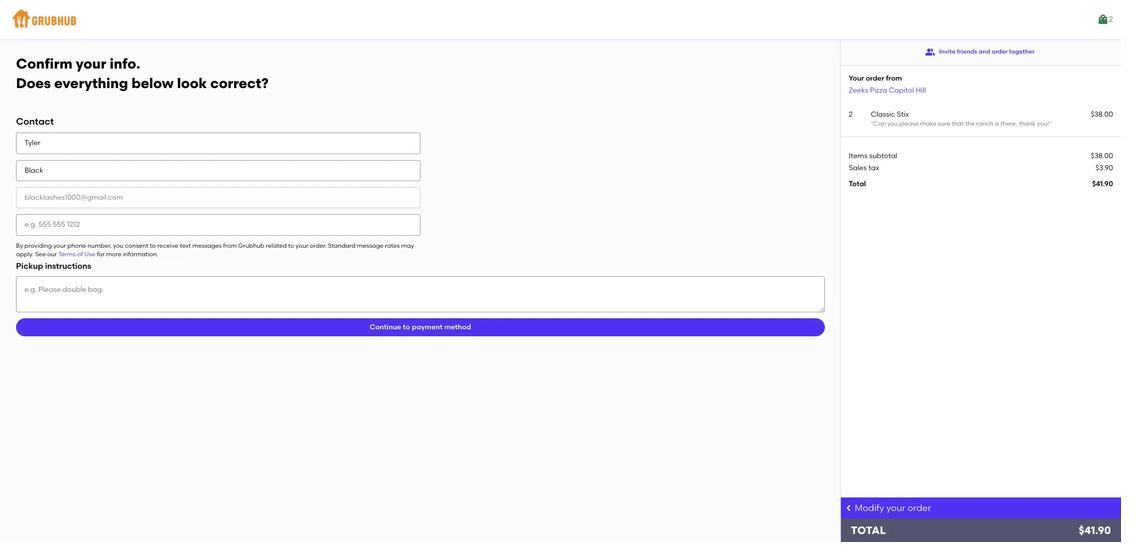Task type: vqa. For each thing, say whether or not it's contained in the screenshot.


Task type: locate. For each thing, give the bounding box(es) containing it.
0 horizontal spatial you
[[113, 242, 124, 249]]

phone
[[67, 242, 86, 249]]

capitol
[[889, 86, 914, 95]]

zeeks
[[849, 86, 869, 95]]

Pickup instructions text field
[[16, 277, 825, 313]]

order right modify
[[908, 503, 932, 514]]

0 horizontal spatial 2
[[849, 110, 853, 119]]

from left the grubhub
[[223, 242, 237, 249]]

make
[[920, 120, 937, 127]]

$38.00 inside $38.00 " can you please make sure that the ranch is there, thank you! "
[[1091, 110, 1113, 119]]

continue to payment method
[[370, 323, 471, 332]]

order
[[992, 48, 1008, 55], [866, 74, 885, 83], [908, 503, 932, 514]]

to up information.
[[150, 242, 156, 249]]

confirm your info. does everything below look correct?
[[16, 55, 269, 92]]

order inside button
[[992, 48, 1008, 55]]

" right the "thank"
[[1049, 120, 1052, 127]]

$38.00
[[1091, 110, 1113, 119], [1091, 152, 1113, 160]]

items subtotal
[[849, 152, 898, 160]]

apply.
[[16, 251, 34, 258]]

our
[[47, 251, 57, 258]]

2 " from the left
[[1049, 120, 1052, 127]]

your
[[76, 55, 106, 72], [53, 242, 66, 249], [296, 242, 308, 249], [887, 503, 906, 514]]

2 vertical spatial order
[[908, 503, 932, 514]]

ranch
[[977, 120, 994, 127]]

items
[[849, 152, 868, 160]]

your up terms
[[53, 242, 66, 249]]

you inside the by providing your phone number, you consent to receive text messages from grubhub related to your order. standard message rates may apply. see our
[[113, 242, 124, 249]]

0 horizontal spatial to
[[150, 242, 156, 249]]

can
[[874, 120, 886, 127]]

is
[[995, 120, 999, 127]]

2 horizontal spatial order
[[992, 48, 1008, 55]]

2 $38.00 from the top
[[1091, 152, 1113, 160]]

$38.00 for $38.00
[[1091, 152, 1113, 160]]

1 horizontal spatial "
[[1049, 120, 1052, 127]]

your up everything
[[76, 55, 106, 72]]

invite friends and order together
[[940, 48, 1035, 55]]

0 vertical spatial 2
[[1110, 15, 1113, 23]]

2
[[1110, 15, 1113, 23], [849, 110, 853, 119]]

0 horizontal spatial order
[[866, 74, 885, 83]]

modify
[[855, 503, 885, 514]]

0 vertical spatial $38.00
[[1091, 110, 1113, 119]]

people icon image
[[926, 47, 936, 57]]

correct?
[[210, 75, 269, 92]]

1 horizontal spatial from
[[886, 74, 902, 83]]

related
[[266, 242, 287, 249]]

your right modify
[[887, 503, 906, 514]]

from
[[886, 74, 902, 83], [223, 242, 237, 249]]

to right related on the left of the page
[[288, 242, 294, 249]]

to
[[150, 242, 156, 249], [288, 242, 294, 249], [403, 323, 410, 332]]

modify your order
[[855, 503, 932, 514]]

2 horizontal spatial to
[[403, 323, 410, 332]]

pickup instructions
[[16, 262, 91, 271]]

terms
[[58, 251, 76, 258]]

classic stix
[[871, 110, 909, 119]]

you up "more"
[[113, 242, 124, 249]]

0 vertical spatial you
[[888, 120, 898, 127]]

total down sales
[[849, 180, 866, 189]]

1 horizontal spatial order
[[908, 503, 932, 514]]

$41.90
[[1093, 180, 1113, 189], [1079, 525, 1111, 537]]

1 vertical spatial from
[[223, 242, 237, 249]]

terms of use link
[[58, 251, 95, 258]]

your inside confirm your info. does everything below look correct?
[[76, 55, 106, 72]]

1 vertical spatial total
[[851, 525, 886, 537]]

1 vertical spatial order
[[866, 74, 885, 83]]

stix
[[897, 110, 909, 119]]

" down classic
[[871, 120, 874, 127]]

everything
[[54, 75, 128, 92]]

1 vertical spatial $38.00
[[1091, 152, 1113, 160]]

2 inside button
[[1110, 15, 1113, 23]]

0 vertical spatial order
[[992, 48, 1008, 55]]

continue to payment method button
[[16, 319, 825, 337]]

sales tax
[[849, 164, 880, 172]]

you
[[888, 120, 898, 127], [113, 242, 124, 249]]

friends
[[957, 48, 978, 55]]

order right "and"
[[992, 48, 1008, 55]]

from up zeeks pizza capitol hill 'link'
[[886, 74, 902, 83]]

2 button
[[1098, 11, 1113, 29]]

continue
[[370, 323, 401, 332]]

1 horizontal spatial 2
[[1110, 15, 1113, 23]]

0 vertical spatial from
[[886, 74, 902, 83]]

1 $38.00 from the top
[[1091, 110, 1113, 119]]

your
[[849, 74, 864, 83]]

consent
[[125, 242, 148, 249]]

0 horizontal spatial from
[[223, 242, 237, 249]]

more
[[106, 251, 121, 258]]

total down modify
[[851, 525, 886, 537]]

use
[[84, 251, 95, 258]]

see
[[35, 251, 46, 258]]

rates
[[385, 242, 400, 249]]

your order from zeeks pizza capitol hill
[[849, 74, 926, 95]]

1 horizontal spatial you
[[888, 120, 898, 127]]

to left payment
[[403, 323, 410, 332]]

subtotal
[[870, 152, 898, 160]]

pickup
[[16, 262, 43, 271]]

"
[[871, 120, 874, 127], [1049, 120, 1052, 127]]

info.
[[110, 55, 140, 72]]

thank
[[1019, 120, 1036, 127]]

standard
[[328, 242, 356, 249]]

order.
[[310, 242, 327, 249]]

1 vertical spatial you
[[113, 242, 124, 249]]

you down classic stix
[[888, 120, 898, 127]]

total
[[849, 180, 866, 189], [851, 525, 886, 537]]

message
[[357, 242, 384, 249]]

order up pizza
[[866, 74, 885, 83]]

1 vertical spatial 2
[[849, 110, 853, 119]]

0 horizontal spatial "
[[871, 120, 874, 127]]

please
[[900, 120, 919, 127]]



Task type: describe. For each thing, give the bounding box(es) containing it.
below
[[132, 75, 174, 92]]

for
[[97, 251, 105, 258]]

1 vertical spatial $41.90
[[1079, 525, 1111, 537]]

grubhub
[[238, 242, 264, 249]]

Phone telephone field
[[16, 215, 421, 236]]

you inside $38.00 " can you please make sure that the ranch is there, thank you! "
[[888, 120, 898, 127]]

1 " from the left
[[871, 120, 874, 127]]

$38.00 " can you please make sure that the ranch is there, thank you! "
[[871, 110, 1113, 127]]

instructions
[[45, 262, 91, 271]]

tax
[[869, 164, 880, 172]]

the
[[966, 120, 975, 127]]

receive
[[157, 242, 178, 249]]

you!
[[1037, 120, 1049, 127]]

sure
[[938, 120, 951, 127]]

1 horizontal spatial to
[[288, 242, 294, 249]]

from inside the by providing your phone number, you consent to receive text messages from grubhub related to your order. standard message rates may apply. see our
[[223, 242, 237, 249]]

number,
[[88, 242, 112, 249]]

look
[[177, 75, 207, 92]]

terms of use for more information.
[[58, 251, 158, 258]]

text
[[180, 242, 191, 249]]

Last name text field
[[16, 160, 421, 181]]

hill
[[916, 86, 926, 95]]

classic
[[871, 110, 896, 119]]

invite
[[940, 48, 956, 55]]

0 vertical spatial $41.90
[[1093, 180, 1113, 189]]

invite friends and order together button
[[926, 43, 1035, 61]]

does
[[16, 75, 51, 92]]

sales
[[849, 164, 867, 172]]

and
[[979, 48, 991, 55]]

by providing your phone number, you consent to receive text messages from grubhub related to your order. standard message rates may apply. see our
[[16, 242, 414, 258]]

svg image
[[845, 505, 853, 513]]

from inside your order from zeeks pizza capitol hill
[[886, 74, 902, 83]]

providing
[[24, 242, 52, 249]]

$3.90
[[1096, 164, 1113, 172]]

messages
[[192, 242, 222, 249]]

to inside button
[[403, 323, 410, 332]]

zeeks pizza capitol hill link
[[849, 86, 926, 95]]

your left 'order.'
[[296, 242, 308, 249]]

of
[[77, 251, 83, 258]]

confirm
[[16, 55, 72, 72]]

that
[[952, 120, 964, 127]]

First name text field
[[16, 133, 421, 154]]

there,
[[1001, 120, 1018, 127]]

information.
[[123, 251, 158, 258]]

pizza
[[870, 86, 887, 95]]

$38.00 for $38.00 " can you please make sure that the ranch is there, thank you! "
[[1091, 110, 1113, 119]]

main navigation navigation
[[0, 0, 1121, 39]]

together
[[1009, 48, 1035, 55]]

0 vertical spatial total
[[849, 180, 866, 189]]

order inside your order from zeeks pizza capitol hill
[[866, 74, 885, 83]]

Email email field
[[16, 188, 421, 209]]

contact
[[16, 116, 54, 128]]

method
[[444, 323, 471, 332]]

may
[[401, 242, 414, 249]]

by
[[16, 242, 23, 249]]

payment
[[412, 323, 443, 332]]



